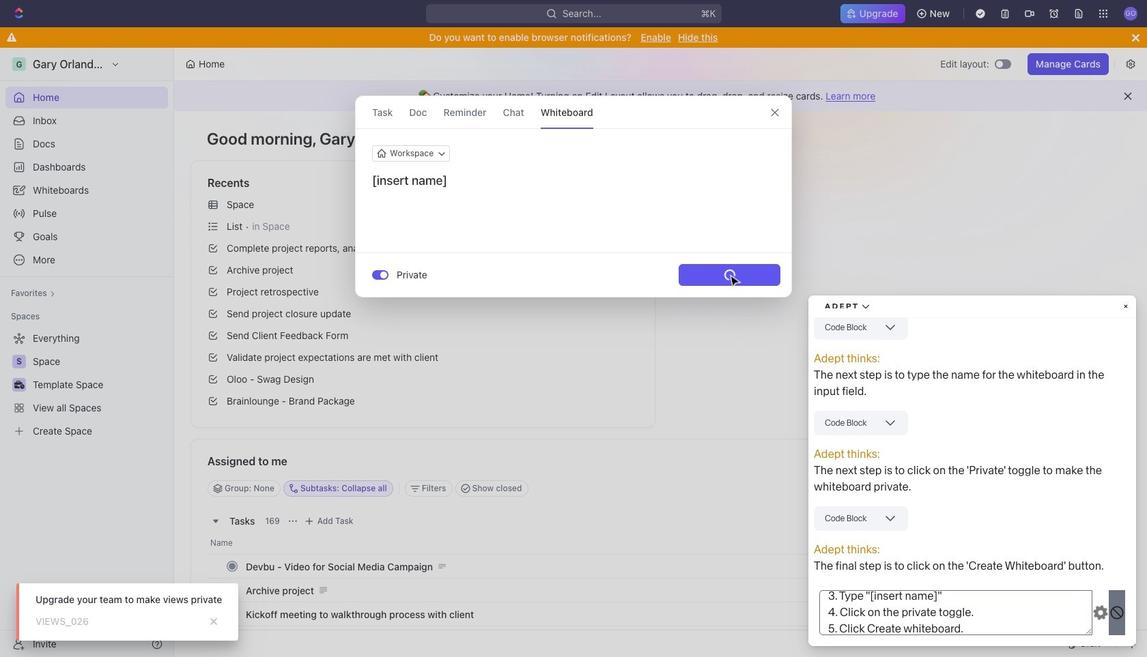 Task type: vqa. For each thing, say whether or not it's contained in the screenshot.
alert
yes



Task type: describe. For each thing, give the bounding box(es) containing it.
tree inside sidebar navigation
[[5, 328, 168, 443]]

sidebar navigation
[[0, 48, 174, 658]]

Search tasks... text field
[[924, 479, 1060, 499]]

Name this Whiteboard... field
[[356, 173, 792, 189]]



Task type: locate. For each thing, give the bounding box(es) containing it.
tree
[[5, 328, 168, 443]]

alert
[[174, 81, 1148, 111]]

dialog
[[355, 96, 792, 298]]



